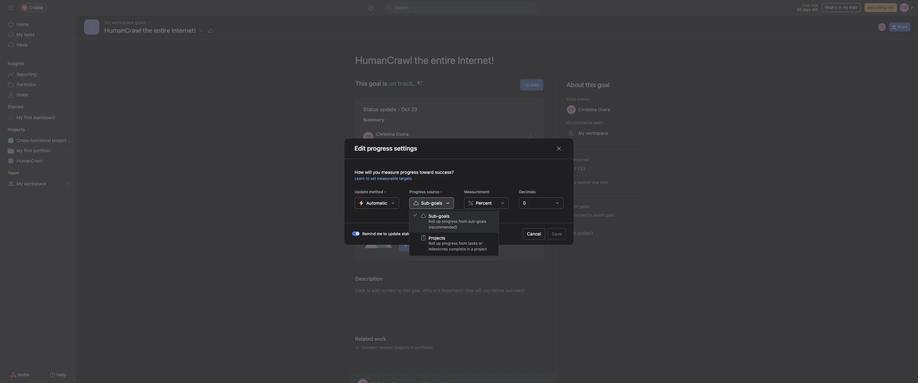 Task type: describe. For each thing, give the bounding box(es) containing it.
no sub-goals connected
[[388, 203, 433, 208]]

connect a parent goal button
[[564, 211, 617, 220]]

in inside button
[[839, 5, 842, 10]]

goals up connect a sub-goal button
[[418, 229, 429, 234]]

feedback
[[577, 231, 594, 236]]

co button
[[878, 23, 887, 32]]

goals up (recommended)
[[439, 214, 450, 219]]

christina overa just now
[[376, 131, 409, 143]]

description
[[355, 276, 383, 282]]

co inside the latest status update element
[[366, 135, 371, 139]]

related work
[[355, 337, 386, 342]]

from inside sub-goals roll up progress from sub-goals (recommended)
[[459, 219, 467, 224]]

update inside 'edit progress settings' dialog
[[388, 232, 401, 236]]

date
[[600, 180, 608, 185]]

dashboard
[[33, 115, 55, 120]]

on
[[389, 80, 396, 87]]

update button
[[520, 79, 543, 91]]

reporting
[[17, 72, 37, 77]]

search list box
[[384, 3, 537, 13]]

custom
[[577, 180, 591, 185]]

roll inside sub-goals roll up progress from sub-goals (recommended)
[[429, 219, 435, 224]]

connect relevant projects or portfolios button
[[352, 344, 436, 353]]

portfolios link
[[4, 80, 73, 90]]

my tasks link
[[4, 30, 73, 40]]

projects for projects
[[8, 127, 25, 132]]

portfolios
[[17, 82, 36, 87]]

workspace for my workspace
[[24, 181, 46, 187]]

starred element
[[0, 101, 76, 124]]

automatically
[[435, 229, 463, 234]]

insights button
[[0, 60, 24, 67]]

edit progress settings
[[355, 145, 417, 152]]

or inside the projects roll up progress from tasks or milestones complete in a project
[[479, 241, 483, 246]]

send
[[567, 231, 576, 236]]

add billing info
[[868, 5, 894, 10]]

connect for use sub-goals to automatically update this goal's progress.
[[409, 243, 427, 249]]

a for sub-
[[428, 243, 430, 249]]

oct 23
[[401, 107, 417, 112]]

my first portfolio link
[[4, 146, 73, 156]]

0 likes. click to like this task image inside the latest status update element
[[529, 135, 534, 140]]

my workspace goals link
[[104, 19, 146, 26]]

this goal is on track .
[[355, 80, 415, 87]]

sub- right no
[[395, 203, 403, 208]]

reporting link
[[4, 69, 73, 80]]

save button
[[548, 228, 566, 240]]

search
[[395, 5, 409, 10]]

send feedback
[[567, 231, 594, 236]]

latest status update element
[[355, 98, 543, 151]]

a for custom
[[574, 180, 576, 185]]

parent
[[593, 213, 605, 218]]

automatic
[[366, 200, 387, 206]]

the
[[143, 27, 152, 34]]

sub- right use
[[408, 229, 418, 234]]

invite
[[18, 373, 29, 378]]

up inside sub-goals roll up progress from sub-goals (recommended)
[[436, 219, 441, 224]]

0 vertical spatial connect
[[573, 213, 589, 218]]

connected
[[414, 203, 433, 208]]

sub-goals button
[[409, 198, 454, 209]]

trial?
[[849, 5, 858, 10]]

co inside "button"
[[880, 25, 885, 29]]

projects button
[[0, 127, 25, 133]]

info
[[888, 5, 894, 10]]

time
[[567, 158, 576, 162]]

required image for method
[[383, 190, 387, 194]]

sub- for sub-goals
[[421, 200, 431, 206]]

this
[[479, 229, 487, 234]]

global element
[[0, 16, 76, 54]]

status update - oct 23
[[363, 107, 417, 112]]

automatic button
[[355, 198, 399, 209]]

status:
[[402, 232, 414, 236]]

invite button
[[6, 370, 33, 381]]

projects roll up progress from tasks or milestones complete in a project
[[429, 236, 487, 252]]

my
[[843, 5, 848, 10]]

update for update
[[524, 82, 539, 88]]

progress
[[409, 190, 426, 194]]

first for portfolio
[[24, 148, 32, 153]]

you
[[373, 170, 380, 175]]

2 horizontal spatial to
[[430, 229, 434, 234]]

goals left the connected
[[403, 203, 413, 208]]

will
[[365, 170, 372, 175]]

projects
[[394, 346, 409, 351]]

progress source
[[409, 190, 439, 194]]

my for my workspace
[[17, 181, 23, 187]]

a inside the projects roll up progress from tasks or milestones complete in a project
[[471, 247, 473, 252]]

30
[[797, 7, 802, 12]]

my tasks
[[17, 32, 35, 37]]

connect for related work
[[362, 346, 377, 351]]

in inside the projects roll up progress from tasks or milestones complete in a project
[[467, 247, 470, 252]]

hide sidebar image
[[8, 5, 13, 10]]

parent goals
[[567, 204, 590, 209]]

toward success?
[[420, 170, 454, 175]]

update left this
[[464, 229, 478, 234]]

projects element
[[0, 124, 76, 167]]

my workspace
[[17, 181, 46, 187]]

summary
[[363, 117, 384, 123]]

inbox link
[[4, 40, 73, 50]]

roll inside the projects roll up progress from tasks or milestones complete in a project
[[429, 241, 435, 246]]

goals up this
[[477, 219, 486, 224]]

humancrawl link
[[4, 156, 73, 166]]

connect relevant projects or portfolios
[[362, 346, 433, 351]]

now
[[385, 138, 392, 143]]

humancrawl for humancrawl
[[17, 158, 43, 164]]

or inside button
[[410, 346, 414, 351]]

goals up 'the'
[[135, 20, 146, 25]]

percent
[[476, 200, 492, 206]]

goals
[[17, 92, 28, 97]]

set a custom due date
[[567, 180, 608, 185]]

my for my workspace goals
[[104, 20, 111, 25]]

tasks inside the projects roll up progress from tasks or milestones complete in a project
[[468, 241, 478, 246]]

my for my first dashboard
[[17, 115, 23, 120]]

(recommended)
[[429, 225, 457, 230]]

progress for measure
[[400, 170, 418, 175]]

Goal name text field
[[350, 49, 644, 72]]

entire internet!
[[154, 27, 196, 34]]

home link
[[4, 19, 73, 30]]

due
[[592, 180, 599, 185]]



Task type: vqa. For each thing, say whether or not it's contained in the screenshot.
Accountable team
yes



Task type: locate. For each thing, give the bounding box(es) containing it.
0
[[523, 200, 526, 206]]

update inside button
[[524, 82, 539, 88]]

about
[[567, 81, 584, 89]]

tasks inside my tasks link
[[24, 32, 35, 37]]

me
[[377, 232, 382, 236]]

use sub-goals to automatically update this goal's progress.
[[399, 229, 521, 234]]

left
[[812, 7, 818, 12]]

relevant
[[378, 346, 393, 351]]

1 roll from the top
[[429, 219, 435, 224]]

goals down the source
[[431, 200, 442, 206]]

0 vertical spatial projects
[[8, 127, 25, 132]]

share
[[897, 25, 908, 29]]

roll up (recommended)
[[429, 219, 435, 224]]

0 vertical spatial goal
[[369, 80, 381, 87]]

workspace inside teams element
[[24, 181, 46, 187]]

is
[[383, 80, 387, 87]]

source
[[427, 190, 439, 194]]

1 vertical spatial tasks
[[468, 241, 478, 246]]

targets
[[399, 176, 412, 181]]

1 vertical spatial from
[[459, 241, 467, 246]]

decimals
[[519, 190, 536, 194]]

1 vertical spatial roll
[[429, 241, 435, 246]]

to up connect a sub-goal
[[430, 229, 434, 234]]

1 vertical spatial in
[[467, 247, 470, 252]]

2 vertical spatial connect
[[362, 346, 377, 351]]

plan
[[68, 138, 76, 143]]

1 horizontal spatial workspace
[[112, 20, 134, 25]]

2 required image from the left
[[439, 190, 443, 194]]

1 vertical spatial connect
[[409, 243, 427, 249]]

progress for up
[[442, 219, 458, 224]]

0 vertical spatial progress
[[400, 170, 418, 175]]

2 vertical spatial progress
[[442, 241, 458, 246]]

0 horizontal spatial humancrawl
[[17, 158, 43, 164]]

roll
[[429, 219, 435, 224], [429, 241, 435, 246]]

remind
[[362, 232, 376, 236]]

add billing info button
[[865, 3, 897, 12]]

sub- up use sub-goals to automatically update this goal's progress.
[[468, 219, 477, 224]]

time period
[[567, 158, 589, 162]]

2 horizontal spatial goal
[[606, 213, 614, 218]]

from inside the projects roll up progress from tasks or milestones complete in a project
[[459, 241, 467, 246]]

billing
[[876, 5, 887, 10]]

in left my
[[839, 5, 842, 10]]

complete
[[449, 247, 466, 252]]

0 horizontal spatial 0 likes. click to like this task image
[[208, 28, 213, 33]]

required image
[[383, 190, 387, 194], [439, 190, 443, 194]]

a right "set" on the top right
[[574, 180, 576, 185]]

my first portfolio
[[17, 148, 51, 153]]

update left status:
[[388, 232, 401, 236]]

2 horizontal spatial connect
[[573, 213, 589, 218]]

sub- inside sub-goals roll up progress from sub-goals (recommended)
[[468, 219, 477, 224]]

show options image
[[199, 28, 204, 33]]

learn to set measurable targets link
[[355, 176, 412, 181]]

my workspace goals
[[104, 20, 146, 25]]

1 horizontal spatial humancrawl
[[104, 27, 141, 34]]

required image down learn to set measurable targets link
[[383, 190, 387, 194]]

0 horizontal spatial required image
[[383, 190, 387, 194]]

goals up connect a parent goal button
[[580, 204, 590, 209]]

0 horizontal spatial to
[[366, 176, 369, 181]]

projects up cross- at the top of page
[[8, 127, 25, 132]]

1 horizontal spatial co
[[880, 25, 885, 29]]

cross-functional project plan
[[17, 138, 76, 143]]

first for dashboard
[[24, 115, 32, 120]]

my for my tasks
[[17, 32, 23, 37]]

project down this
[[474, 247, 487, 252]]

to right me on the bottom of the page
[[383, 232, 387, 236]]

from up the complete
[[459, 241, 467, 246]]

sub- for sub-goals roll up progress from sub-goals (recommended)
[[429, 214, 439, 219]]

up up milestones
[[436, 241, 441, 246]]

1 vertical spatial update
[[355, 190, 368, 194]]

0 horizontal spatial projects
[[8, 127, 25, 132]]

to left set
[[366, 176, 369, 181]]

projects up connect a sub-goal
[[429, 236, 445, 241]]

goal down automatically
[[441, 243, 450, 249]]

first left dashboard
[[24, 115, 32, 120]]

progress settings
[[367, 145, 417, 152]]

connect a sub-goal
[[409, 243, 450, 249]]

humancrawl down my first portfolio
[[17, 158, 43, 164]]

set a custom due date button
[[565, 180, 610, 186]]

0 vertical spatial workspace
[[112, 20, 134, 25]]

progress up (recommended)
[[442, 219, 458, 224]]

humancrawl inside projects element
[[17, 158, 43, 164]]

1 vertical spatial workspace
[[24, 181, 46, 187]]

progress
[[400, 170, 418, 175], [442, 219, 458, 224], [442, 241, 458, 246]]

progress up targets
[[400, 170, 418, 175]]

a inside button
[[574, 180, 576, 185]]

1 horizontal spatial 0 likes. click to like this task image
[[529, 135, 534, 140]]

0 vertical spatial in
[[839, 5, 842, 10]]

progress up the complete
[[442, 241, 458, 246]]

project
[[52, 138, 66, 143], [474, 247, 487, 252]]

parent
[[567, 204, 579, 209]]

0 horizontal spatial tasks
[[24, 32, 35, 37]]

0 vertical spatial co
[[880, 25, 885, 29]]

0 vertical spatial 0 likes. click to like this task image
[[208, 28, 213, 33]]

connect down related work
[[362, 346, 377, 351]]

1 horizontal spatial projects
[[429, 236, 445, 241]]

1 horizontal spatial update
[[524, 82, 539, 88]]

save
[[552, 231, 562, 237]]

0 vertical spatial tasks
[[24, 32, 35, 37]]

goal right parent
[[606, 213, 614, 218]]

project left plan
[[52, 138, 66, 143]]

workspace down humancrawl link
[[24, 181, 46, 187]]

1 vertical spatial project
[[474, 247, 487, 252]]

my first dashboard
[[17, 115, 55, 120]]

first inside starred element
[[24, 115, 32, 120]]

sub-goals
[[421, 200, 442, 206]]

humancrawl
[[104, 27, 141, 34], [17, 158, 43, 164]]

sub- down sub-goals dropdown button
[[429, 214, 439, 219]]

required image for source
[[439, 190, 443, 194]]

update for update method
[[355, 190, 368, 194]]

0 horizontal spatial goal
[[369, 80, 381, 87]]

just
[[376, 138, 384, 143]]

goal owner
[[567, 96, 590, 102]]

1 vertical spatial or
[[410, 346, 414, 351]]

workspace up humancrawl the entire internet!
[[112, 20, 134, 25]]

add
[[868, 5, 875, 10]]

workspace for my workspace goals
[[112, 20, 134, 25]]

1 horizontal spatial to
[[383, 232, 387, 236]]

insights element
[[0, 58, 76, 101]]

humancrawl for humancrawl the entire internet!
[[104, 27, 141, 34]]

goals inside dropdown button
[[431, 200, 442, 206]]

period
[[577, 158, 589, 162]]

remind me to update status: switch
[[352, 232, 360, 236]]

a for parent
[[590, 213, 592, 218]]

0 vertical spatial or
[[479, 241, 483, 246]]

humancrawl down "my workspace goals" link
[[104, 27, 141, 34]]

cross-
[[17, 138, 30, 143]]

up
[[436, 219, 441, 224], [436, 241, 441, 246]]

1 vertical spatial goal
[[606, 213, 614, 218]]

progress inside sub-goals roll up progress from sub-goals (recommended)
[[442, 219, 458, 224]]

to inside how will you measure progress toward success? learn to set measurable targets
[[366, 176, 369, 181]]

milestones
[[429, 247, 448, 252]]

project inside the projects roll up progress from tasks or milestones complete in a project
[[474, 247, 487, 252]]

1 horizontal spatial project
[[474, 247, 487, 252]]

functional
[[30, 138, 51, 143]]

1 vertical spatial first
[[24, 148, 32, 153]]

insights
[[8, 61, 24, 66]]

tasks down use sub-goals to automatically update this goal's progress.
[[468, 241, 478, 246]]

progress inside the projects roll up progress from tasks or milestones complete in a project
[[442, 241, 458, 246]]

set
[[567, 180, 573, 185]]

in
[[839, 5, 842, 10], [467, 247, 470, 252]]

1 horizontal spatial connect
[[409, 243, 427, 249]]

goal's
[[488, 229, 500, 234]]

1 required image from the left
[[383, 190, 387, 194]]

free trial 30 days left
[[797, 3, 818, 12]]

0 vertical spatial update
[[524, 82, 539, 88]]

sub-
[[395, 203, 403, 208], [468, 219, 477, 224], [408, 229, 418, 234], [432, 243, 441, 249]]

up inside the projects roll up progress from tasks or milestones complete in a project
[[436, 241, 441, 246]]

or down this
[[479, 241, 483, 246]]

progress.
[[502, 229, 521, 234]]

0 horizontal spatial project
[[52, 138, 66, 143]]

0 vertical spatial sub-
[[421, 200, 431, 206]]

1 horizontal spatial tasks
[[468, 241, 478, 246]]

goal
[[567, 96, 576, 102]]

0 vertical spatial humancrawl
[[104, 27, 141, 34]]

tasks down home
[[24, 32, 35, 37]]

2 from from the top
[[459, 241, 467, 246]]

goal left is
[[369, 80, 381, 87]]

search button
[[384, 3, 537, 13]]

first inside projects element
[[24, 148, 32, 153]]

0 horizontal spatial connect
[[362, 346, 377, 351]]

a
[[574, 180, 576, 185], [590, 213, 592, 218], [428, 243, 430, 249], [471, 247, 473, 252]]

roll up milestones
[[429, 241, 435, 246]]

0 horizontal spatial or
[[410, 346, 414, 351]]

1 from from the top
[[459, 219, 467, 224]]

what's in my trial?
[[825, 5, 858, 10]]

1 horizontal spatial goal
[[441, 243, 450, 249]]

co left 'just'
[[366, 135, 371, 139]]

days
[[803, 7, 811, 12]]

my inside global element
[[17, 32, 23, 37]]

0 likes. click to like this task image
[[208, 28, 213, 33], [529, 135, 534, 140]]

workspace
[[112, 20, 134, 25], [24, 181, 46, 187]]

my inside projects element
[[17, 148, 23, 153]]

connect inside button
[[362, 346, 377, 351]]

send feedback link
[[567, 231, 594, 236]]

team
[[8, 170, 19, 176]]

in right the complete
[[467, 247, 470, 252]]

projects for projects roll up progress from tasks or milestones complete in a project
[[429, 236, 445, 241]]

connect a parent goal
[[573, 213, 614, 218]]

update left -
[[380, 107, 396, 112]]

sub- down progress source
[[421, 200, 431, 206]]

from up use sub-goals to automatically update this goal's progress.
[[459, 219, 467, 224]]

measurement
[[464, 190, 489, 194]]

2 first from the top
[[24, 148, 32, 153]]

goal for connect a parent goal
[[606, 213, 614, 218]]

1 vertical spatial projects
[[429, 236, 445, 241]]

progress inside how will you measure progress toward success? learn to set measurable targets
[[400, 170, 418, 175]]

connect
[[573, 213, 589, 218], [409, 243, 427, 249], [362, 346, 377, 351]]

1 vertical spatial progress
[[442, 219, 458, 224]]

projects inside the projects roll up progress from tasks or milestones complete in a project
[[429, 236, 445, 241]]

sub- inside sub-goals roll up progress from sub-goals (recommended)
[[429, 214, 439, 219]]

1 horizontal spatial in
[[839, 5, 842, 10]]

-
[[398, 107, 400, 112]]

1 horizontal spatial or
[[479, 241, 483, 246]]

0 vertical spatial up
[[436, 219, 441, 224]]

teams element
[[0, 167, 76, 190]]

my for my first portfolio
[[17, 148, 23, 153]]

0 vertical spatial project
[[52, 138, 66, 143]]

sub- inside button
[[432, 243, 441, 249]]

2 roll from the top
[[429, 241, 435, 246]]

today
[[358, 177, 369, 182]]

0 horizontal spatial co
[[366, 135, 371, 139]]

0 horizontal spatial in
[[467, 247, 470, 252]]

required image up sub-goals
[[439, 190, 443, 194]]

trial
[[811, 3, 818, 8]]

1 up from the top
[[436, 219, 441, 224]]

connect down status:
[[409, 243, 427, 249]]

1 vertical spatial co
[[366, 135, 371, 139]]

starred button
[[0, 104, 23, 110]]

accountable team
[[567, 120, 604, 125]]

0 horizontal spatial workspace
[[24, 181, 46, 187]]

0 horizontal spatial update
[[355, 190, 368, 194]]

1 horizontal spatial required image
[[439, 190, 443, 194]]

or right projects
[[410, 346, 414, 351]]

about this goal
[[567, 81, 610, 89]]

sub- inside dropdown button
[[421, 200, 431, 206]]

connect a sub-goal button
[[399, 240, 454, 252]]

team
[[594, 120, 604, 125]]

1 vertical spatial 0 likes. click to like this task image
[[529, 135, 534, 140]]

0 vertical spatial from
[[459, 219, 467, 224]]

edit progress settings dialog
[[344, 139, 574, 245]]

co left share button on the right top of the page
[[880, 25, 885, 29]]

2 vertical spatial goal
[[441, 243, 450, 249]]

my inside starred element
[[17, 115, 23, 120]]

a left parent
[[590, 213, 592, 218]]

first
[[24, 115, 32, 120], [24, 148, 32, 153]]

my inside teams element
[[17, 181, 23, 187]]

up up (recommended)
[[436, 219, 441, 224]]

percent button
[[464, 198, 509, 209]]

goal for connect a sub-goal
[[441, 243, 450, 249]]

measurable
[[377, 176, 398, 181]]

0 vertical spatial roll
[[429, 219, 435, 224]]

a right the complete
[[471, 247, 473, 252]]

0 vertical spatial first
[[24, 115, 32, 120]]

my workspace link
[[4, 179, 73, 189]]

projects inside dropdown button
[[8, 127, 25, 132]]

close this dialog image
[[557, 146, 562, 151]]

a down (recommended)
[[428, 243, 430, 249]]

goals link
[[4, 90, 73, 100]]

what's in my trial? button
[[822, 3, 861, 12]]

1 vertical spatial sub-
[[429, 214, 439, 219]]

sub- down automatically
[[432, 243, 441, 249]]

first down cross- at the top of page
[[24, 148, 32, 153]]

update inside 'edit progress settings' dialog
[[355, 190, 368, 194]]

1 vertical spatial humancrawl
[[17, 158, 43, 164]]

0 button
[[519, 198, 564, 209]]

portfolio
[[33, 148, 51, 153]]

cancel
[[527, 231, 541, 237]]

1 first from the top
[[24, 115, 32, 120]]

1 vertical spatial up
[[436, 241, 441, 246]]

2 up from the top
[[436, 241, 441, 246]]

.
[[413, 80, 415, 87]]

connect down parent goals
[[573, 213, 589, 218]]

christina
[[376, 131, 395, 137]]



